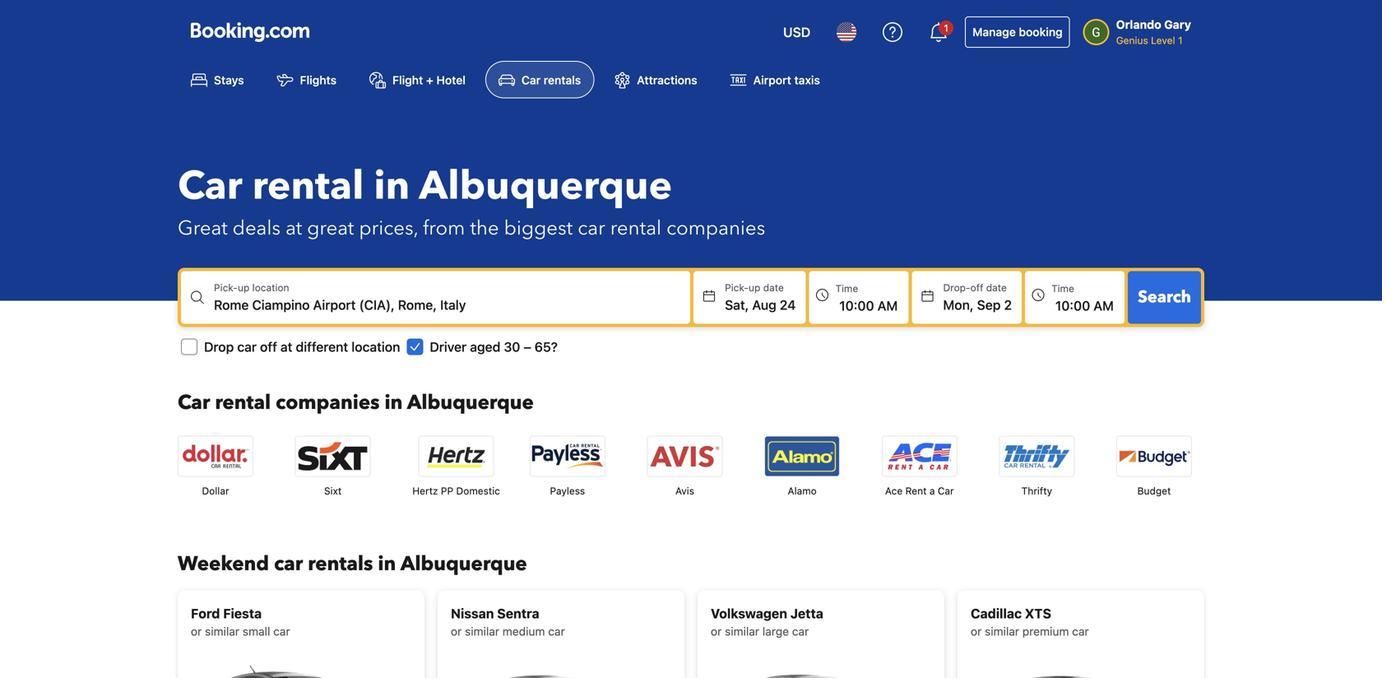Task type: describe. For each thing, give the bounding box(es) containing it.
great
[[307, 215, 354, 242]]

65?
[[535, 339, 558, 355]]

car inside ford fiesta or similar small car
[[273, 625, 290, 638]]

or for ford fiesta
[[191, 625, 202, 638]]

companies inside car rental in albuquerque great deals at great prices, from the biggest car rental companies
[[667, 215, 766, 242]]

small
[[243, 625, 270, 638]]

albuquerque inside car rental in albuquerque great deals at great prices, from the biggest car rental companies
[[419, 159, 673, 213]]

up for pick-up location
[[238, 282, 250, 293]]

car right a
[[938, 485, 954, 497]]

sixt
[[324, 485, 342, 497]]

airport
[[754, 73, 792, 87]]

alamo
[[788, 485, 817, 497]]

ace rent a car logo image
[[883, 436, 957, 476]]

car rentals
[[522, 73, 581, 87]]

car rental companies in albuquerque
[[178, 389, 534, 416]]

car for car rentals
[[522, 73, 541, 87]]

from
[[423, 215, 465, 242]]

sentra
[[497, 606, 540, 621]]

flight + hotel
[[393, 73, 466, 87]]

thrifty
[[1022, 485, 1053, 497]]

flight
[[393, 73, 423, 87]]

car for car rental companies in albuquerque
[[178, 389, 210, 416]]

date for aug
[[764, 282, 784, 293]]

search button
[[1129, 271, 1202, 324]]

great
[[178, 215, 228, 242]]

budget
[[1138, 485, 1172, 497]]

mon,
[[944, 297, 974, 313]]

ford fiesta image
[[202, 650, 400, 678]]

premium
[[1023, 625, 1070, 638]]

pick-up date sat, aug 24
[[725, 282, 796, 313]]

drop-off date mon, sep 2
[[944, 282, 1013, 313]]

hotel
[[437, 73, 466, 87]]

0 horizontal spatial companies
[[276, 389, 380, 416]]

albuquerque for car rental companies in albuquerque
[[407, 389, 534, 416]]

manage
[[973, 25, 1016, 39]]

large
[[763, 625, 789, 638]]

sep
[[978, 297, 1001, 313]]

car inside car rental in albuquerque great deals at great prices, from the biggest car rental companies
[[578, 215, 606, 242]]

avis
[[676, 485, 695, 497]]

1 vertical spatial at
[[281, 339, 293, 355]]

1 inside 'orlando gary genius level 1'
[[1179, 35, 1183, 46]]

volkswagen
[[711, 606, 788, 621]]

ace
[[886, 485, 903, 497]]

fiesta
[[223, 606, 262, 621]]

budget logo image
[[1118, 436, 1192, 476]]

attractions link
[[601, 61, 711, 98]]

sat,
[[725, 297, 749, 313]]

driver
[[430, 339, 467, 355]]

airport taxis
[[754, 73, 821, 87]]

domestic
[[456, 485, 500, 497]]

in for companies
[[385, 389, 403, 416]]

rental for albuquerque
[[252, 159, 364, 213]]

–
[[524, 339, 532, 355]]

cadillac
[[971, 606, 1022, 621]]

car rental in albuquerque great deals at great prices, from the biggest car rental companies
[[178, 159, 766, 242]]

usd
[[784, 24, 811, 40]]

1 horizontal spatial rentals
[[544, 73, 581, 87]]

date for sep
[[987, 282, 1007, 293]]

pick-up location
[[214, 282, 289, 293]]

driver aged 30 – 65?
[[430, 339, 558, 355]]

dollar logo image
[[179, 436, 253, 476]]

ford fiesta or similar small car
[[191, 606, 290, 638]]

deals
[[233, 215, 281, 242]]

car for car rental in albuquerque great deals at great prices, from the biggest car rental companies
[[178, 159, 243, 213]]

pick- for pick-up date sat, aug 24
[[725, 282, 749, 293]]

alamo logo image
[[766, 436, 840, 476]]

xts
[[1026, 606, 1052, 621]]

thrifty logo image
[[1000, 436, 1074, 476]]

cadillac xts or similar premium car
[[971, 606, 1090, 638]]

jetta
[[791, 606, 824, 621]]

1 vertical spatial rental
[[611, 215, 662, 242]]

manage booking link
[[966, 16, 1071, 48]]

cadillac xts image
[[983, 650, 1180, 678]]

manage booking
[[973, 25, 1063, 39]]

1 vertical spatial rentals
[[308, 550, 373, 578]]

weekend
[[178, 550, 269, 578]]

the
[[470, 215, 499, 242]]

30
[[504, 339, 521, 355]]



Task type: vqa. For each thing, say whether or not it's contained in the screenshot.
See
no



Task type: locate. For each thing, give the bounding box(es) containing it.
taxis
[[795, 73, 821, 87]]

or inside volkswagen jetta or similar large car
[[711, 625, 722, 638]]

1 horizontal spatial up
[[749, 282, 761, 293]]

dollar
[[202, 485, 229, 497]]

aged
[[470, 339, 501, 355]]

albuquerque
[[419, 159, 673, 213], [407, 389, 534, 416], [401, 550, 527, 578]]

flight + hotel link
[[356, 61, 479, 98]]

Pick-up location field
[[214, 295, 691, 315]]

1 left the manage at the top of page
[[944, 22, 949, 34]]

avis logo image
[[648, 436, 722, 476]]

1 similar from the left
[[205, 625, 240, 638]]

or down ford
[[191, 625, 202, 638]]

similar down the volkswagen
[[725, 625, 760, 638]]

0 horizontal spatial 1
[[944, 22, 949, 34]]

ace rent a car
[[886, 485, 954, 497]]

ford
[[191, 606, 220, 621]]

payless
[[550, 485, 585, 497]]

car inside the cadillac xts or similar premium car
[[1073, 625, 1090, 638]]

date inside drop-off date mon, sep 2
[[987, 282, 1007, 293]]

orlando
[[1117, 18, 1162, 31]]

1 vertical spatial albuquerque
[[407, 389, 534, 416]]

location right different
[[352, 339, 400, 355]]

or for cadillac xts
[[971, 625, 982, 638]]

up down deals
[[238, 282, 250, 293]]

3 or from the left
[[711, 625, 722, 638]]

similar
[[205, 625, 240, 638], [465, 625, 500, 638], [725, 625, 760, 638], [985, 625, 1020, 638]]

1 horizontal spatial off
[[971, 282, 984, 293]]

1
[[944, 22, 949, 34], [1179, 35, 1183, 46]]

or inside the cadillac xts or similar premium car
[[971, 625, 982, 638]]

in for rentals
[[378, 550, 396, 578]]

0 horizontal spatial up
[[238, 282, 250, 293]]

0 vertical spatial rentals
[[544, 73, 581, 87]]

car right the 'drop'
[[237, 339, 257, 355]]

hertz
[[413, 485, 438, 497]]

similar inside ford fiesta or similar small car
[[205, 625, 240, 638]]

pick- up sat,
[[725, 282, 749, 293]]

2 vertical spatial in
[[378, 550, 396, 578]]

1 date from the left
[[764, 282, 784, 293]]

1 button
[[920, 12, 959, 52]]

2 pick- from the left
[[725, 282, 749, 293]]

in inside car rental in albuquerque great deals at great prices, from the biggest car rental companies
[[374, 159, 410, 213]]

flights
[[300, 73, 337, 87]]

car right hotel
[[522, 73, 541, 87]]

similar for nissan
[[465, 625, 500, 638]]

stays
[[214, 73, 244, 87]]

car right small at the left bottom
[[273, 625, 290, 638]]

aug
[[753, 297, 777, 313]]

albuquerque up "biggest"
[[419, 159, 673, 213]]

car inside volkswagen jetta or similar large car
[[792, 625, 809, 638]]

0 horizontal spatial location
[[252, 282, 289, 293]]

search
[[1138, 286, 1192, 308]]

pick- for pick-up location
[[214, 282, 238, 293]]

2
[[1005, 297, 1013, 313]]

1 vertical spatial location
[[352, 339, 400, 355]]

1 pick- from the left
[[214, 282, 238, 293]]

companies
[[667, 215, 766, 242], [276, 389, 380, 416]]

car up dollar logo
[[178, 389, 210, 416]]

hertz pp domestic logo image
[[419, 436, 494, 476]]

date
[[764, 282, 784, 293], [987, 282, 1007, 293]]

pick-
[[214, 282, 238, 293], [725, 282, 749, 293]]

date up aug
[[764, 282, 784, 293]]

similar down cadillac
[[985, 625, 1020, 638]]

1 inside button
[[944, 22, 949, 34]]

car right "biggest"
[[578, 215, 606, 242]]

prices,
[[359, 215, 418, 242]]

level
[[1152, 35, 1176, 46]]

car inside the nissan sentra or similar medium car
[[548, 625, 565, 638]]

or down nissan
[[451, 625, 462, 638]]

different
[[296, 339, 348, 355]]

0 horizontal spatial date
[[764, 282, 784, 293]]

1 vertical spatial off
[[260, 339, 277, 355]]

2 or from the left
[[451, 625, 462, 638]]

2 date from the left
[[987, 282, 1007, 293]]

0 horizontal spatial pick-
[[214, 282, 238, 293]]

albuquerque for weekend car rentals in albuquerque
[[401, 550, 527, 578]]

1 vertical spatial companies
[[276, 389, 380, 416]]

rental
[[252, 159, 364, 213], [611, 215, 662, 242], [215, 389, 271, 416]]

nissan sentra or similar medium car
[[451, 606, 565, 638]]

1 or from the left
[[191, 625, 202, 638]]

up for pick-up date sat, aug 24
[[749, 282, 761, 293]]

+
[[426, 73, 434, 87]]

orlando gary genius level 1
[[1117, 18, 1192, 46]]

sixt logo image
[[296, 436, 370, 476]]

4 or from the left
[[971, 625, 982, 638]]

off inside drop-off date mon, sep 2
[[971, 282, 984, 293]]

car rentals link
[[486, 61, 594, 98]]

1 up from the left
[[238, 282, 250, 293]]

car inside car rental in albuquerque great deals at great prices, from the biggest car rental companies
[[178, 159, 243, 213]]

similar inside the cadillac xts or similar premium car
[[985, 625, 1020, 638]]

medium
[[503, 625, 545, 638]]

1 down "gary"
[[1179, 35, 1183, 46]]

volkswagen jetta image
[[723, 650, 920, 678]]

similar for volkswagen
[[725, 625, 760, 638]]

date inside pick-up date sat, aug 24
[[764, 282, 784, 293]]

date up sep
[[987, 282, 1007, 293]]

pick- up the 'drop'
[[214, 282, 238, 293]]

car down jetta
[[792, 625, 809, 638]]

0 vertical spatial off
[[971, 282, 984, 293]]

up inside pick-up date sat, aug 24
[[749, 282, 761, 293]]

24
[[780, 297, 796, 313]]

drop
[[204, 339, 234, 355]]

0 vertical spatial rental
[[252, 159, 364, 213]]

or inside the nissan sentra or similar medium car
[[451, 625, 462, 638]]

or
[[191, 625, 202, 638], [451, 625, 462, 638], [711, 625, 722, 638], [971, 625, 982, 638]]

biggest
[[504, 215, 573, 242]]

0 horizontal spatial rentals
[[308, 550, 373, 578]]

1 horizontal spatial date
[[987, 282, 1007, 293]]

0 vertical spatial companies
[[667, 215, 766, 242]]

or down the volkswagen
[[711, 625, 722, 638]]

off up sep
[[971, 282, 984, 293]]

2 vertical spatial rental
[[215, 389, 271, 416]]

companies up sat,
[[667, 215, 766, 242]]

4 similar from the left
[[985, 625, 1020, 638]]

0 vertical spatial 1
[[944, 22, 949, 34]]

attractions
[[637, 73, 698, 87]]

airport taxis link
[[717, 61, 834, 98]]

similar for cadillac
[[985, 625, 1020, 638]]

0 vertical spatial at
[[286, 215, 302, 242]]

car right weekend
[[274, 550, 303, 578]]

rent
[[906, 485, 927, 497]]

or down cadillac
[[971, 625, 982, 638]]

car up great
[[178, 159, 243, 213]]

at left great
[[286, 215, 302, 242]]

1 horizontal spatial location
[[352, 339, 400, 355]]

genius
[[1117, 35, 1149, 46]]

2 vertical spatial albuquerque
[[401, 550, 527, 578]]

nissan
[[451, 606, 494, 621]]

up up aug
[[749, 282, 761, 293]]

similar inside the nissan sentra or similar medium car
[[465, 625, 500, 638]]

1 horizontal spatial pick-
[[725, 282, 749, 293]]

gary
[[1165, 18, 1192, 31]]

0 horizontal spatial off
[[260, 339, 277, 355]]

similar inside volkswagen jetta or similar large car
[[725, 625, 760, 638]]

0 vertical spatial in
[[374, 159, 410, 213]]

or inside ford fiesta or similar small car
[[191, 625, 202, 638]]

1 horizontal spatial companies
[[667, 215, 766, 242]]

car right medium
[[548, 625, 565, 638]]

a
[[930, 485, 935, 497]]

drop-
[[944, 282, 971, 293]]

pick- inside pick-up date sat, aug 24
[[725, 282, 749, 293]]

at inside car rental in albuquerque great deals at great prices, from the biggest car rental companies
[[286, 215, 302, 242]]

0 vertical spatial albuquerque
[[419, 159, 673, 213]]

payless logo image
[[531, 436, 605, 476]]

at left different
[[281, 339, 293, 355]]

1 horizontal spatial 1
[[1179, 35, 1183, 46]]

albuquerque up hertz pp domestic logo
[[407, 389, 534, 416]]

weekend car rentals in albuquerque
[[178, 550, 527, 578]]

1 vertical spatial 1
[[1179, 35, 1183, 46]]

at
[[286, 215, 302, 242], [281, 339, 293, 355]]

similar down nissan
[[465, 625, 500, 638]]

booking
[[1019, 25, 1063, 39]]

3 similar from the left
[[725, 625, 760, 638]]

companies up sixt logo
[[276, 389, 380, 416]]

similar for ford
[[205, 625, 240, 638]]

usd button
[[774, 12, 821, 52]]

drop car off at different location
[[204, 339, 400, 355]]

location down deals
[[252, 282, 289, 293]]

2 up from the left
[[749, 282, 761, 293]]

0 vertical spatial location
[[252, 282, 289, 293]]

rentals
[[544, 73, 581, 87], [308, 550, 373, 578]]

off right the 'drop'
[[260, 339, 277, 355]]

off
[[971, 282, 984, 293], [260, 339, 277, 355]]

2 similar from the left
[[465, 625, 500, 638]]

in
[[374, 159, 410, 213], [385, 389, 403, 416], [378, 550, 396, 578]]

rental for in
[[215, 389, 271, 416]]

flights link
[[264, 61, 350, 98]]

nissan sentra image
[[463, 650, 660, 678]]

hertz pp domestic
[[413, 485, 500, 497]]

albuquerque up nissan
[[401, 550, 527, 578]]

up
[[238, 282, 250, 293], [749, 282, 761, 293]]

1 vertical spatial in
[[385, 389, 403, 416]]

pp
[[441, 485, 454, 497]]

car
[[578, 215, 606, 242], [237, 339, 257, 355], [274, 550, 303, 578], [273, 625, 290, 638], [548, 625, 565, 638], [792, 625, 809, 638], [1073, 625, 1090, 638]]

location
[[252, 282, 289, 293], [352, 339, 400, 355]]

booking.com online hotel reservations image
[[191, 22, 309, 42]]

or for volkswagen jetta
[[711, 625, 722, 638]]

volkswagen jetta or similar large car
[[711, 606, 824, 638]]

stays link
[[178, 61, 257, 98]]

car up cadillac xts image on the bottom right of page
[[1073, 625, 1090, 638]]

or for nissan sentra
[[451, 625, 462, 638]]

similar down ford
[[205, 625, 240, 638]]



